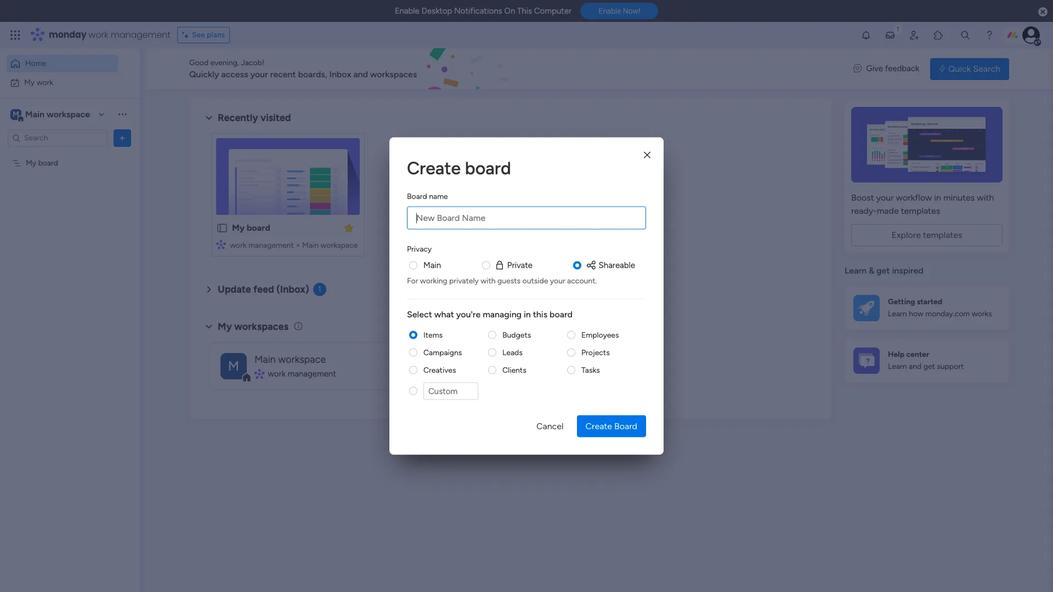 Task type: describe. For each thing, give the bounding box(es) containing it.
access
[[221, 69, 248, 80]]

quickly
[[189, 69, 219, 80]]

privately
[[449, 276, 479, 285]]

workspaces inside good evening, jacob! quickly access your recent boards, inbox and workspaces
[[370, 69, 417, 80]]

board name
[[407, 192, 448, 201]]

what
[[435, 309, 454, 319]]

create board
[[586, 421, 638, 432]]

board name heading
[[407, 191, 448, 202]]

Board name field
[[407, 207, 647, 230]]

my right public board icon
[[232, 223, 245, 233]]

management for work management > main workspace
[[249, 241, 294, 250]]

my right the close my workspaces image
[[218, 321, 232, 333]]

on
[[505, 6, 516, 16]]

explore templates button
[[852, 224, 1003, 246]]

my board inside list box
[[26, 158, 58, 168]]

support
[[938, 362, 964, 372]]

search
[[974, 63, 1001, 74]]

inbox
[[330, 69, 351, 80]]

explore templates
[[892, 230, 963, 240]]

monday
[[49, 29, 86, 41]]

campaigns
[[424, 348, 462, 357]]

work up update
[[230, 241, 247, 250]]

privacy element
[[407, 259, 647, 286]]

privacy heading
[[407, 243, 432, 255]]

notifications image
[[861, 30, 872, 41]]

create for create board
[[586, 421, 613, 432]]

getting started learn how monday.com works
[[889, 297, 993, 319]]

how
[[909, 310, 924, 319]]

my workspaces
[[218, 321, 289, 333]]

projects
[[582, 348, 610, 357]]

enable for enable desktop notifications on this computer
[[395, 6, 420, 16]]

creatives
[[424, 366, 456, 375]]

center
[[907, 350, 930, 359]]

monday work management
[[49, 29, 171, 41]]

templates inside boost your workflow in minutes with ready-made templates
[[901, 206, 941, 216]]

>
[[296, 241, 301, 250]]

1 image
[[893, 23, 903, 35]]

for working privately with guests outside your account.
[[407, 276, 597, 285]]

recent
[[270, 69, 296, 80]]

works
[[972, 310, 993, 319]]

0 vertical spatial workspace
[[47, 109, 90, 119]]

invite members image
[[909, 30, 920, 41]]

jacob simon image
[[1023, 26, 1041, 44]]

you're
[[456, 309, 481, 319]]

enable now! button
[[581, 3, 659, 19]]

give feedback
[[867, 64, 920, 74]]

employees
[[582, 330, 619, 340]]

made
[[877, 206, 899, 216]]

(inbox)
[[277, 284, 309, 296]]

main right workspace icon
[[255, 354, 276, 366]]

work right workspace icon
[[268, 369, 286, 379]]

main button
[[424, 259, 441, 272]]

select what you're managing in this board heading
[[407, 308, 647, 321]]

evening,
[[210, 58, 239, 68]]

select what you're managing in this board option group
[[407, 330, 647, 407]]

board inside button
[[615, 421, 638, 432]]

enable for enable now!
[[599, 7, 622, 16]]

help center element
[[845, 339, 1010, 383]]

notifications
[[455, 6, 502, 16]]

managing
[[483, 309, 522, 319]]

create for create board
[[407, 158, 461, 179]]

workspace image
[[221, 353, 247, 380]]

inspired
[[893, 266, 924, 276]]

0 vertical spatial get
[[877, 266, 890, 276]]

desktop
[[422, 6, 452, 16]]

update
[[218, 284, 251, 296]]

home button
[[7, 55, 118, 72]]

feedback
[[886, 64, 920, 74]]

work inside "button"
[[37, 78, 53, 87]]

items
[[424, 330, 443, 340]]

boost your workflow in minutes with ready-made templates
[[852, 193, 995, 216]]

workflow
[[897, 193, 933, 203]]

quick
[[949, 63, 972, 74]]

shareable button
[[586, 259, 636, 272]]

board inside select what you're managing in this board heading
[[550, 309, 573, 319]]

minutes
[[944, 193, 975, 203]]

leads
[[503, 348, 523, 357]]

0 vertical spatial learn
[[845, 266, 867, 276]]

this
[[518, 6, 532, 16]]

inbox image
[[885, 30, 896, 41]]

apps image
[[934, 30, 945, 41]]

now!
[[623, 7, 641, 16]]

cancel button
[[528, 416, 573, 438]]

getting started element
[[845, 286, 1010, 330]]

privacy
[[407, 245, 432, 254]]

and inside good evening, jacob! quickly access your recent boards, inbox and workspaces
[[354, 69, 368, 80]]

help
[[889, 350, 905, 359]]

component image for work management
[[255, 369, 264, 379]]

enable now!
[[599, 7, 641, 16]]

update feed (inbox)
[[218, 284, 309, 296]]

learn for help
[[889, 362, 908, 372]]

private button
[[494, 259, 533, 272]]

quick search button
[[931, 58, 1010, 80]]

m for workspace image
[[13, 109, 19, 119]]

create board
[[407, 158, 511, 179]]

clients
[[503, 366, 527, 375]]

working
[[420, 276, 448, 285]]

0 horizontal spatial workspaces
[[234, 321, 289, 333]]

your inside privacy element
[[550, 276, 566, 285]]

this
[[533, 309, 548, 319]]

select what you're managing in this board
[[407, 309, 573, 319]]

in inside select what you're managing in this board heading
[[524, 309, 531, 319]]

good evening, jacob! quickly access your recent boards, inbox and workspaces
[[189, 58, 417, 80]]

plans
[[207, 30, 225, 40]]

ready-
[[852, 206, 877, 216]]

enable desktop notifications on this computer
[[395, 6, 572, 16]]

templates inside button
[[924, 230, 963, 240]]

home
[[25, 59, 46, 68]]

help image
[[985, 30, 996, 41]]



Task type: vqa. For each thing, say whether or not it's contained in the screenshot.
Date
no



Task type: locate. For each thing, give the bounding box(es) containing it.
0 vertical spatial component image
[[216, 240, 226, 249]]

templates down workflow
[[901, 206, 941, 216]]

private
[[508, 260, 533, 270]]

workspace selection element
[[10, 108, 92, 122]]

my
[[24, 78, 35, 87], [26, 158, 36, 168], [232, 223, 245, 233], [218, 321, 232, 333]]

1 vertical spatial workspace
[[321, 241, 358, 250]]

learn inside help center learn and get support
[[889, 362, 908, 372]]

dapulse close image
[[1039, 7, 1048, 18]]

my board right public board icon
[[232, 223, 270, 233]]

1 horizontal spatial enable
[[599, 7, 622, 16]]

0 horizontal spatial and
[[354, 69, 368, 80]]

with left guests
[[481, 276, 496, 285]]

create right cancel on the right bottom of page
[[586, 421, 613, 432]]

learn inside getting started learn how monday.com works
[[889, 310, 908, 319]]

your up made
[[877, 193, 894, 203]]

see plans button
[[177, 27, 230, 43]]

workspace image
[[10, 108, 21, 120]]

and
[[354, 69, 368, 80], [909, 362, 922, 372]]

2 vertical spatial workspace
[[278, 354, 326, 366]]

account.
[[568, 276, 597, 285]]

0 horizontal spatial create
[[407, 158, 461, 179]]

visited
[[261, 112, 291, 124]]

templates image image
[[855, 107, 1000, 183]]

my work button
[[7, 74, 118, 91]]

learn down getting
[[889, 310, 908, 319]]

explore
[[892, 230, 921, 240]]

component image for work management > main workspace
[[216, 240, 226, 249]]

my work
[[24, 78, 53, 87]]

m inside workspace icon
[[228, 358, 239, 374]]

1 vertical spatial my board
[[232, 223, 270, 233]]

my down the search in workspace field
[[26, 158, 36, 168]]

1 horizontal spatial board
[[615, 421, 638, 432]]

outside
[[523, 276, 548, 285]]

main inside workspace selection element
[[25, 109, 44, 119]]

work
[[89, 29, 108, 41], [37, 78, 53, 87], [230, 241, 247, 250], [268, 369, 286, 379]]

templates right "explore"
[[924, 230, 963, 240]]

1 horizontal spatial your
[[550, 276, 566, 285]]

v2 user feedback image
[[854, 63, 862, 75]]

work management
[[268, 369, 336, 379]]

0 vertical spatial create
[[407, 158, 461, 179]]

1 horizontal spatial component image
[[255, 369, 264, 379]]

main up the working
[[424, 260, 441, 270]]

workspaces right inbox
[[370, 69, 417, 80]]

component image down public board icon
[[216, 240, 226, 249]]

1 horizontal spatial my board
[[232, 223, 270, 233]]

main right workspace image
[[25, 109, 44, 119]]

1 horizontal spatial in
[[935, 193, 942, 203]]

your right outside on the top of the page
[[550, 276, 566, 285]]

in left this
[[524, 309, 531, 319]]

your inside good evening, jacob! quickly access your recent boards, inbox and workspaces
[[250, 69, 268, 80]]

get right &
[[877, 266, 890, 276]]

learn & get inspired
[[845, 266, 924, 276]]

remove from favorites image
[[344, 223, 355, 234]]

create board heading
[[407, 155, 647, 181]]

public board image
[[216, 222, 228, 234]]

1 vertical spatial component image
[[255, 369, 264, 379]]

2 vertical spatial management
[[288, 369, 336, 379]]

0 vertical spatial m
[[13, 109, 19, 119]]

1 vertical spatial learn
[[889, 310, 908, 319]]

templates
[[901, 206, 941, 216], [924, 230, 963, 240]]

select product image
[[10, 30, 21, 41]]

jacob!
[[241, 58, 264, 68]]

2 horizontal spatial your
[[877, 193, 894, 203]]

give
[[867, 64, 884, 74]]

0 horizontal spatial with
[[481, 276, 496, 285]]

0 vertical spatial templates
[[901, 206, 941, 216]]

monday.com
[[926, 310, 970, 319]]

1 vertical spatial in
[[524, 309, 531, 319]]

your down the jacob!
[[250, 69, 268, 80]]

and right inbox
[[354, 69, 368, 80]]

get down center
[[924, 362, 936, 372]]

budgets
[[503, 330, 531, 340]]

started
[[918, 297, 943, 307]]

1 vertical spatial main workspace
[[255, 354, 326, 366]]

component image right workspace icon
[[255, 369, 264, 379]]

2 vertical spatial learn
[[889, 362, 908, 372]]

close my workspaces image
[[203, 320, 216, 334]]

recently
[[218, 112, 258, 124]]

2 vertical spatial your
[[550, 276, 566, 285]]

my down home
[[24, 78, 35, 87]]

workspace down remove from favorites image on the top
[[321, 241, 358, 250]]

m inside workspace image
[[13, 109, 19, 119]]

select
[[407, 309, 432, 319]]

learn
[[845, 266, 867, 276], [889, 310, 908, 319], [889, 362, 908, 372]]

computer
[[534, 6, 572, 16]]

board inside heading
[[407, 192, 427, 201]]

guests
[[498, 276, 521, 285]]

with inside boost your workflow in minutes with ready-made templates
[[978, 193, 995, 203]]

learn for getting
[[889, 310, 908, 319]]

board inside the my board list box
[[38, 158, 58, 168]]

workspaces down update feed (inbox)
[[234, 321, 289, 333]]

work management > main workspace
[[230, 241, 358, 250]]

option
[[0, 153, 140, 155]]

your inside boost your workflow in minutes with ready-made templates
[[877, 193, 894, 203]]

in inside boost your workflow in minutes with ready-made templates
[[935, 193, 942, 203]]

0 vertical spatial my board
[[26, 158, 58, 168]]

main right >
[[302, 241, 319, 250]]

Search in workspace field
[[23, 132, 92, 144]]

1 horizontal spatial get
[[924, 362, 936, 372]]

0 vertical spatial with
[[978, 193, 995, 203]]

create inside "heading"
[[407, 158, 461, 179]]

&
[[869, 266, 875, 276]]

board
[[407, 192, 427, 201], [615, 421, 638, 432]]

1 vertical spatial m
[[228, 358, 239, 374]]

0 horizontal spatial get
[[877, 266, 890, 276]]

0 horizontal spatial my board
[[26, 158, 58, 168]]

v2 bolt switch image
[[940, 63, 946, 75]]

and inside help center learn and get support
[[909, 362, 922, 372]]

0 horizontal spatial main workspace
[[25, 109, 90, 119]]

and down center
[[909, 362, 922, 372]]

enable inside button
[[599, 7, 622, 16]]

open update feed (inbox) image
[[203, 283, 216, 296]]

create inside button
[[586, 421, 613, 432]]

tasks
[[582, 366, 600, 375]]

enable left desktop
[[395, 6, 420, 16]]

work down home
[[37, 78, 53, 87]]

0 horizontal spatial enable
[[395, 6, 420, 16]]

cancel
[[537, 421, 564, 432]]

0 horizontal spatial board
[[407, 192, 427, 201]]

management
[[111, 29, 171, 41], [249, 241, 294, 250], [288, 369, 336, 379]]

1 vertical spatial create
[[586, 421, 613, 432]]

1 horizontal spatial create
[[586, 421, 613, 432]]

close image
[[644, 151, 651, 159]]

main workspace inside workspace selection element
[[25, 109, 90, 119]]

m for workspace icon
[[228, 358, 239, 374]]

main inside privacy element
[[424, 260, 441, 270]]

0 vertical spatial and
[[354, 69, 368, 80]]

0 horizontal spatial component image
[[216, 240, 226, 249]]

create up name
[[407, 158, 461, 179]]

boost
[[852, 193, 875, 203]]

0 horizontal spatial your
[[250, 69, 268, 80]]

board inside create board "heading"
[[465, 158, 511, 179]]

1 horizontal spatial workspaces
[[370, 69, 417, 80]]

0 horizontal spatial in
[[524, 309, 531, 319]]

component image
[[216, 240, 226, 249], [255, 369, 264, 379]]

my board
[[26, 158, 58, 168], [232, 223, 270, 233]]

1 vertical spatial your
[[877, 193, 894, 203]]

search everything image
[[960, 30, 971, 41]]

with inside privacy element
[[481, 276, 496, 285]]

my inside "button"
[[24, 78, 35, 87]]

close recently visited image
[[203, 111, 216, 125]]

my inside list box
[[26, 158, 36, 168]]

m
[[13, 109, 19, 119], [228, 358, 239, 374]]

see plans
[[192, 30, 225, 40]]

for
[[407, 276, 418, 285]]

1
[[318, 285, 321, 294]]

create
[[407, 158, 461, 179], [586, 421, 613, 432]]

workspaces
[[370, 69, 417, 80], [234, 321, 289, 333]]

0 vertical spatial your
[[250, 69, 268, 80]]

enable left now!
[[599, 7, 622, 16]]

in left the minutes
[[935, 193, 942, 203]]

learn left &
[[845, 266, 867, 276]]

main
[[25, 109, 44, 119], [302, 241, 319, 250], [424, 260, 441, 270], [255, 354, 276, 366]]

management for work management
[[288, 369, 336, 379]]

get
[[877, 266, 890, 276], [924, 362, 936, 372]]

1 horizontal spatial main workspace
[[255, 354, 326, 366]]

create board button
[[577, 416, 647, 438]]

0 horizontal spatial m
[[13, 109, 19, 119]]

Custom field
[[424, 383, 479, 400]]

0 vertical spatial management
[[111, 29, 171, 41]]

feed
[[254, 284, 274, 296]]

work right monday at the left
[[89, 29, 108, 41]]

0 vertical spatial workspaces
[[370, 69, 417, 80]]

my board list box
[[0, 151, 140, 321]]

1 horizontal spatial and
[[909, 362, 922, 372]]

getting
[[889, 297, 916, 307]]

shareable
[[599, 260, 636, 270]]

1 vertical spatial management
[[249, 241, 294, 250]]

name
[[429, 192, 448, 201]]

1 vertical spatial and
[[909, 362, 922, 372]]

main workspace up the search in workspace field
[[25, 109, 90, 119]]

main workspace
[[25, 109, 90, 119], [255, 354, 326, 366]]

learn down help at the bottom right of the page
[[889, 362, 908, 372]]

1 vertical spatial templates
[[924, 230, 963, 240]]

main workspace up work management
[[255, 354, 326, 366]]

help center learn and get support
[[889, 350, 964, 372]]

0 vertical spatial in
[[935, 193, 942, 203]]

workspace
[[47, 109, 90, 119], [321, 241, 358, 250], [278, 354, 326, 366]]

1 horizontal spatial m
[[228, 358, 239, 374]]

1 vertical spatial with
[[481, 276, 496, 285]]

quick search
[[949, 63, 1001, 74]]

with right the minutes
[[978, 193, 995, 203]]

see
[[192, 30, 205, 40]]

1 vertical spatial workspaces
[[234, 321, 289, 333]]

0 vertical spatial main workspace
[[25, 109, 90, 119]]

workspace up work management
[[278, 354, 326, 366]]

1 vertical spatial get
[[924, 362, 936, 372]]

my board down the search in workspace field
[[26, 158, 58, 168]]

1 vertical spatial board
[[615, 421, 638, 432]]

workspace up the search in workspace field
[[47, 109, 90, 119]]

get inside help center learn and get support
[[924, 362, 936, 372]]

1 horizontal spatial with
[[978, 193, 995, 203]]

0 vertical spatial board
[[407, 192, 427, 201]]

good
[[189, 58, 209, 68]]

with
[[978, 193, 995, 203], [481, 276, 496, 285]]

boards,
[[298, 69, 327, 80]]

your
[[250, 69, 268, 80], [877, 193, 894, 203], [550, 276, 566, 285]]



